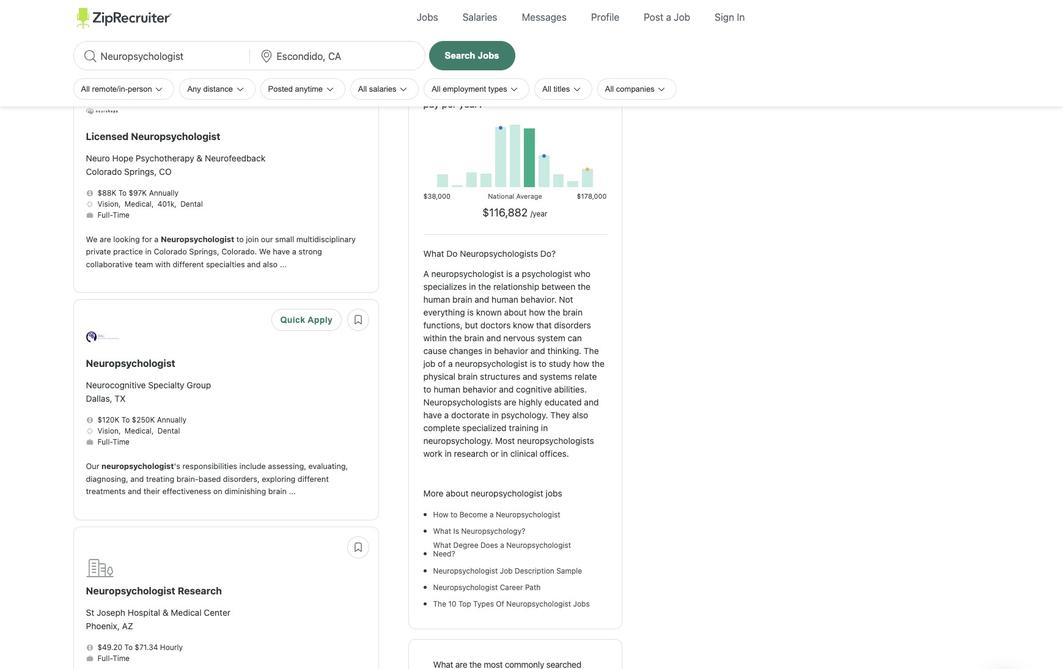 Task type: locate. For each thing, give the bounding box(es) containing it.
0 horizontal spatial dental
[[158, 426, 180, 436]]

2 horizontal spatial is
[[530, 359, 537, 369]]

human down relationship
[[492, 294, 519, 305]]

0 horizontal spatial jobs
[[546, 488, 562, 499]]

treatments
[[86, 487, 126, 496]]

1 vertical spatial different
[[298, 474, 329, 484]]

0 vertical spatial the
[[584, 346, 599, 356]]

jobs inside search jobs button
[[478, 50, 499, 60]]

about inside a neuropsychologist is a psychologist who specializes in the relationship between the human brain and human behavior. not everything is known about how the brain functions, but doctors know that disorders within the brain and nervous system can cause changes in behavior and thinking. the job of a neuropsychologist is to study how the physical brain structures and systems relate to human behavior and cognitive abilities. neuropsychologists are highly educated and have a doctorate in psychology. they also complete specialized training in neuropsychology. most neuropsychologists work in research or in clinical offices.
[[504, 307, 527, 318]]

neuropsychologist link
[[86, 351, 175, 376]]

1 vertical spatial jobs
[[478, 50, 499, 60]]

human
[[423, 294, 450, 305], [492, 294, 519, 305], [434, 384, 460, 395]]

research
[[454, 449, 488, 459]]

colorado down neuro
[[86, 166, 122, 176]]

neuropsychologist down 'path'
[[507, 600, 571, 609]]

a neuropsychologist is a psychologist who specializes in the relationship between the human brain and human behavior. not everything is known about how the brain functions, but doctors know that disorders within the brain and nervous system can cause changes in behavior and thinking. the job of a neuropsychologist is to study how the physical brain structures and systems relate to human behavior and cognitive abilities. neuropsychologists are highly educated and have a doctorate in psychology. they also complete specialized training in neuropsychology. most neuropsychologists work in research or in clinical offices.
[[423, 269, 605, 459]]

neuropsychologist career path link
[[433, 583, 541, 597]]

complete
[[423, 423, 460, 433]]

1 vertical spatial is
[[467, 307, 474, 318]]

vision inside $88k to $97k annually vision medical 401k dental full-time
[[98, 199, 119, 208]]

neuro hope psychotherapy & neurofeedback colorado springs, co
[[86, 153, 266, 176]]

2 full- from the top
[[98, 437, 113, 447]]

0 vertical spatial how
[[529, 307, 546, 318]]

5 all from the left
[[605, 84, 614, 93]]

employment
[[443, 84, 486, 93]]

1 horizontal spatial springs,
[[189, 247, 219, 256]]

time inside $49.20 to $71.34 hourly full-time
[[113, 654, 130, 663]]

time up the looking at the left of page
[[113, 210, 130, 219]]

jobs right search
[[478, 50, 499, 60]]

2 all from the left
[[358, 84, 367, 93]]

neuropsychology.
[[423, 436, 493, 446]]

4 all from the left
[[543, 84, 551, 93]]

0 horizontal spatial about
[[446, 488, 469, 499]]

and inside to join our small multidisciplinary private practice in colorado springs, colorado. we have a strong collaborative team with different specialties and also ...
[[247, 260, 261, 269]]

is
[[506, 269, 513, 279], [467, 307, 474, 318], [530, 359, 537, 369]]

medical down '$250k'
[[125, 426, 152, 436]]

0 vertical spatial is
[[506, 269, 513, 279]]

1 horizontal spatial jobs
[[571, 87, 590, 98]]

0 horizontal spatial how
[[529, 307, 546, 318]]

do
[[447, 248, 458, 259]]

3 time from the top
[[113, 654, 130, 663]]

0 vertical spatial what
[[423, 248, 444, 259]]

1 horizontal spatial colorado
[[154, 247, 187, 256]]

1 horizontal spatial are
[[504, 397, 517, 408]]

job
[[423, 359, 436, 369]]

0 vertical spatial colorado
[[86, 166, 122, 176]]

0 vertical spatial different
[[173, 260, 204, 269]]

all inside popup button
[[358, 84, 367, 93]]

and down colorado.
[[247, 260, 261, 269]]

profile link
[[582, 0, 629, 35]]

are
[[100, 235, 111, 244], [504, 397, 517, 408]]

1 vertical spatial colorado
[[154, 247, 187, 256]]

brain ...
[[268, 487, 296, 496]]

2 vertical spatial is
[[530, 359, 537, 369]]

3 all from the left
[[432, 84, 441, 93]]

0 horizontal spatial the
[[433, 600, 446, 609]]

dental up 's
[[158, 426, 180, 436]]

and down doctors
[[487, 333, 501, 343]]

is up the but
[[467, 307, 474, 318]]

more
[[423, 488, 444, 499]]

all salaries
[[358, 84, 399, 93]]

0 horizontal spatial is
[[467, 307, 474, 318]]

neuropsychologists up relationship
[[460, 248, 538, 259]]

what is neuropsychology? link
[[433, 527, 526, 541]]

job
[[674, 12, 691, 23], [500, 566, 513, 575]]

vision inside $120k to $250k annually vision medical dental full-time
[[98, 426, 119, 436]]

annually right '$250k'
[[157, 415, 187, 425]]

how up relate
[[573, 359, 590, 369]]

all left companies
[[605, 84, 614, 93]]

any
[[187, 84, 201, 93]]

what left do in the left top of the page
[[423, 248, 444, 259]]

sample
[[557, 566, 582, 575]]

all left the titles
[[543, 84, 551, 93]]

medical inside st joseph hospital & medical center phoenix, az
[[171, 607, 202, 618]]

and up also
[[584, 397, 599, 408]]

1 vertical spatial we
[[259, 247, 271, 256]]

in down the for
[[145, 247, 152, 256]]

0 vertical spatial time
[[113, 210, 130, 219]]

time
[[113, 210, 130, 219], [113, 437, 130, 447], [113, 654, 130, 663]]

vision
[[98, 199, 119, 208], [98, 426, 119, 436]]

how left 'much'
[[423, 87, 443, 98]]

structures
[[480, 371, 521, 382]]

medical inside $120k to $250k annually vision medical dental full-time
[[125, 426, 152, 436]]

0 vertical spatial full-
[[98, 210, 113, 219]]

in right work
[[445, 449, 452, 459]]

springs, inside the neuro hope psychotherapy & neurofeedback colorado springs, co
[[124, 166, 157, 176]]

we down our
[[259, 247, 271, 256]]

1 vertical spatial the
[[433, 600, 446, 609]]

we are looking for a neuropsychologist
[[86, 235, 234, 244]]

the
[[478, 282, 491, 292], [578, 282, 591, 292], [548, 307, 561, 318], [449, 333, 462, 343], [592, 359, 605, 369]]

jobs
[[571, 87, 590, 98], [546, 488, 562, 499]]

& right 'psychotherapy'
[[197, 153, 203, 163]]

10
[[449, 600, 457, 609]]

all for all remote/in-person
[[81, 84, 90, 93]]

medical inside $88k to $97k annually vision medical 401k dental full-time
[[125, 199, 152, 208]]

jobs
[[417, 12, 438, 23], [478, 50, 499, 60], [573, 600, 590, 609]]

1 horizontal spatial we
[[259, 247, 271, 256]]

group
[[187, 380, 211, 390]]

$97k
[[129, 188, 147, 197]]

messages link
[[513, 0, 576, 35]]

and down system
[[531, 346, 545, 356]]

1 vertical spatial springs,
[[189, 247, 219, 256]]

in right specializes
[[469, 282, 476, 292]]

different inside 's responsibilities include assessing, evaluating, diagnosing, and treating brain-based disorders, exploring different treatments and their effectiveness on diminishing brain ...
[[298, 474, 329, 484]]

co
[[159, 166, 172, 176]]

responsibilities
[[182, 462, 237, 471]]

0 horizontal spatial jobs
[[417, 12, 438, 23]]

0 vertical spatial vision
[[98, 199, 119, 208]]

are up private
[[100, 235, 111, 244]]

training
[[509, 423, 539, 433]]

all left remote/in- at the left top of the page
[[81, 84, 90, 93]]

how down behavior.
[[529, 307, 546, 318]]

2 horizontal spatial jobs
[[573, 600, 590, 609]]

1 vertical spatial are
[[504, 397, 517, 408]]

neuropsychologists inside a neuropsychologist is a psychologist who specializes in the relationship between the human brain and human behavior. not everything is known about how the brain functions, but doctors know that disorders within the brain and nervous system can cause changes in behavior and thinking. the job of a neuropsychologist is to study how the physical brain structures and systems relate to human behavior and cognitive abilities. neuropsychologists are highly educated and have a doctorate in psychology. they also complete specialized training in neuropsychology. most neuropsychologists work in research or in clinical offices.
[[423, 397, 502, 408]]

2 vertical spatial time
[[113, 654, 130, 663]]

0 horizontal spatial springs,
[[124, 166, 157, 176]]

how down the more
[[433, 510, 449, 519]]

0 horizontal spatial are
[[100, 235, 111, 244]]

1 all from the left
[[81, 84, 90, 93]]

to down 'physical'
[[423, 384, 431, 395]]

neuropsychologist job description sample link
[[433, 566, 582, 580]]

0 vertical spatial &
[[197, 153, 203, 163]]

what left degree
[[433, 540, 451, 550]]

vision for licensed neuropsychologist
[[98, 199, 119, 208]]

1 vertical spatial how
[[573, 359, 590, 369]]

neuropsychologist up specialties
[[161, 235, 234, 244]]

2 vision from the top
[[98, 426, 119, 436]]

offices.
[[540, 449, 569, 459]]

the left 10
[[433, 600, 446, 609]]

the up relate
[[592, 359, 605, 369]]

& inside the neuro hope psychotherapy & neurofeedback colorado springs, co
[[197, 153, 203, 163]]

have up complete
[[423, 410, 442, 420]]

1 vertical spatial dental
[[158, 426, 180, 436]]

distance
[[203, 84, 233, 93]]

thinking.
[[548, 346, 582, 356]]

what is neuropsychology? what degree does a neuropsychologist need?
[[433, 527, 571, 558]]

neuropsychologist element
[[86, 351, 175, 376]]

full- down $49.20
[[98, 654, 113, 663]]

jobs left salaries
[[417, 12, 438, 23]]

to inside $88k to $97k annually vision medical 401k dental full-time
[[118, 188, 127, 197]]

0 vertical spatial dental
[[180, 199, 203, 208]]

full- inside $88k to $97k annually vision medical 401k dental full-time
[[98, 210, 113, 219]]

$250k
[[132, 415, 155, 425]]

1 horizontal spatial the
[[584, 346, 599, 356]]

0 vertical spatial springs,
[[124, 166, 157, 176]]

st joseph hospital & medical center phoenix, az
[[86, 607, 231, 631]]

full- down $120k
[[98, 437, 113, 447]]

1 vertical spatial medical
[[125, 426, 152, 436]]

1 full- from the top
[[98, 210, 113, 219]]

jobs down sample
[[573, 600, 590, 609]]

with
[[155, 260, 171, 269]]

1 vertical spatial how
[[433, 510, 449, 519]]

messages
[[522, 12, 567, 23]]

job up career
[[500, 566, 513, 575]]

degree
[[453, 540, 479, 550]]

medical down research
[[171, 607, 202, 618]]

everything
[[423, 307, 465, 318]]

neuropsychologist up the description
[[506, 540, 571, 550]]

annually inside $88k to $97k annually vision medical 401k dental full-time
[[149, 188, 179, 197]]

the up relate
[[584, 346, 599, 356]]

0 horizontal spatial we
[[86, 235, 98, 244]]

1 horizontal spatial different
[[298, 474, 329, 484]]

all companies button
[[597, 78, 677, 100]]

1 horizontal spatial how
[[573, 359, 590, 369]]

neurocognitive specialty group image
[[86, 332, 119, 342]]

a down small
[[292, 247, 297, 256]]

abilities.
[[554, 384, 587, 395]]

different inside to join our small multidisciplinary private practice in colorado springs, colorado. we have a strong collaborative team with different specialties and also ...
[[173, 260, 204, 269]]

the up changes
[[449, 333, 462, 343]]

0 horizontal spatial have
[[273, 247, 290, 256]]

0 vertical spatial jobs
[[571, 87, 590, 98]]

all for all titles
[[543, 84, 551, 93]]

1 horizontal spatial job
[[674, 12, 691, 23]]

jobs inside "jobs" link
[[417, 12, 438, 23]]

a up relationship
[[515, 269, 520, 279]]

about right the more
[[446, 488, 469, 499]]

but
[[465, 320, 478, 330]]

all for all companies
[[605, 84, 614, 93]]

annually up 401k
[[149, 188, 179, 197]]

job inside the main element
[[674, 12, 691, 23]]

companies
[[616, 84, 655, 93]]

time down $49.20
[[113, 654, 130, 663]]

is
[[453, 527, 459, 536]]

time down $120k
[[113, 437, 130, 447]]

0 vertical spatial have
[[273, 247, 290, 256]]

dental right 401k
[[180, 199, 203, 208]]

0 vertical spatial about
[[504, 307, 527, 318]]

medical down the $97k
[[125, 199, 152, 208]]

brain down specializes
[[453, 294, 472, 305]]

job right post
[[674, 12, 691, 23]]

hourly
[[160, 643, 183, 652]]

behavior down structures
[[463, 384, 497, 395]]

1 vertical spatial vision
[[98, 426, 119, 436]]

year?
[[459, 98, 483, 109]]

full- inside $49.20 to $71.34 hourly full-time
[[98, 654, 113, 663]]

1 horizontal spatial is
[[506, 269, 513, 279]]

springs, up specialties
[[189, 247, 219, 256]]

Location search field
[[250, 41, 425, 70]]

neuropsychologist up 'hospital'
[[86, 585, 175, 596]]

medical for licensed neuropsychologist
[[125, 199, 152, 208]]

full-
[[98, 210, 113, 219], [98, 437, 113, 447], [98, 654, 113, 663]]

1 vertical spatial what
[[433, 527, 451, 536]]

vision down $120k
[[98, 426, 119, 436]]

1 horizontal spatial &
[[197, 153, 203, 163]]

about up know
[[504, 307, 527, 318]]

a
[[666, 12, 672, 23], [154, 235, 159, 244], [292, 247, 297, 256], [515, 269, 520, 279], [448, 359, 453, 369], [444, 410, 449, 420], [490, 510, 494, 519], [500, 540, 504, 550]]

have inside to join our small multidisciplinary private practice in colorado springs, colorado. we have a strong collaborative team with different specialties and also ...
[[273, 247, 290, 256]]

springs, up the $97k
[[124, 166, 157, 176]]

neuropsychologist inside 'element'
[[131, 131, 220, 142]]

all left salaries
[[358, 84, 367, 93]]

1 horizontal spatial about
[[504, 307, 527, 318]]

1 horizontal spatial dental
[[180, 199, 203, 208]]

0 vertical spatial we
[[86, 235, 98, 244]]

neuropsychologist up 'psychotherapy'
[[131, 131, 220, 142]]

relate
[[575, 371, 597, 382]]

st
[[86, 607, 94, 618]]

& inside st joseph hospital & medical center phoenix, az
[[162, 607, 168, 618]]

educated
[[545, 397, 582, 408]]

401k
[[158, 199, 174, 208]]

the up the that
[[548, 307, 561, 318]]

jobs down offices.
[[546, 488, 562, 499]]

0 vertical spatial annually
[[149, 188, 179, 197]]

1 vision from the top
[[98, 199, 119, 208]]

is up 'cognitive'
[[530, 359, 537, 369]]

1 time from the top
[[113, 210, 130, 219]]

medical
[[125, 199, 152, 208], [125, 426, 152, 436], [171, 607, 202, 618]]

2 vertical spatial full-
[[98, 654, 113, 663]]

1 vertical spatial jobs
[[546, 488, 562, 499]]

1 vertical spatial full-
[[98, 437, 113, 447]]

and up known
[[475, 294, 489, 305]]

1 vertical spatial have
[[423, 410, 442, 420]]

psychotherapy
[[136, 153, 194, 163]]

a right the for
[[154, 235, 159, 244]]

is up relationship
[[506, 269, 513, 279]]

all up pay
[[432, 84, 441, 93]]

1 vertical spatial neuropsychologists
[[423, 397, 502, 408]]

neuropsychologist research link
[[86, 579, 222, 603]]

brain up disorders
[[563, 307, 583, 318]]

0 horizontal spatial job
[[500, 566, 513, 575]]

and down structures
[[499, 384, 514, 395]]

on
[[213, 487, 222, 496]]

0 vertical spatial medical
[[125, 199, 152, 208]]

to left join
[[236, 235, 244, 244]]

0 vertical spatial neuropsychologists
[[460, 248, 538, 259]]

neuropsychologist research
[[86, 585, 222, 596]]

1 vertical spatial time
[[113, 437, 130, 447]]

all inside popup button
[[605, 84, 614, 93]]

dental inside $120k to $250k annually vision medical dental full-time
[[158, 426, 180, 436]]

in
[[145, 247, 152, 256], [469, 282, 476, 292], [485, 346, 492, 356], [492, 410, 499, 420], [541, 423, 548, 433], [445, 449, 452, 459], [501, 449, 508, 459]]

pay
[[423, 98, 439, 109]]

$116,882
[[483, 206, 528, 219]]

know
[[513, 320, 534, 330]]

1 horizontal spatial jobs
[[478, 50, 499, 60]]

profile
[[591, 12, 620, 23]]

jobs right the titles
[[571, 87, 590, 98]]

per
[[442, 98, 457, 109]]

jobs inside the 10 top types of neuropsychologist jobs link
[[573, 600, 590, 609]]

within
[[423, 333, 447, 343]]

neuropsychologist up neurocognitive
[[86, 358, 175, 369]]

0 vertical spatial how
[[423, 87, 443, 98]]

annually for licensed neuropsychologist
[[149, 188, 179, 197]]

1 vertical spatial annually
[[157, 415, 187, 425]]

neuropsychologist inside how much do neuropsychologist jobs pay per year?
[[487, 87, 569, 98]]

0 vertical spatial job
[[674, 12, 691, 23]]

full- down $88k
[[98, 210, 113, 219]]

3 full- from the top
[[98, 654, 113, 663]]

neuropsychologists up doctorate
[[423, 397, 502, 408]]

2 vertical spatial medical
[[171, 607, 202, 618]]

annually inside $120k to $250k annually vision medical dental full-time
[[157, 415, 187, 425]]

0 horizontal spatial colorado
[[86, 166, 122, 176]]

how for how to become a neuropsychologist
[[433, 510, 449, 519]]

to right $120k
[[122, 415, 130, 425]]

2 vertical spatial jobs
[[573, 600, 590, 609]]

the up known
[[478, 282, 491, 292]]

to left the $97k
[[118, 188, 127, 197]]

full- inside $120k to $250k annually vision medical dental full-time
[[98, 437, 113, 447]]

post
[[644, 12, 664, 23]]

0 horizontal spatial different
[[173, 260, 204, 269]]

1 vertical spatial &
[[162, 607, 168, 618]]

0 vertical spatial jobs
[[417, 12, 438, 23]]

different down evaluating,
[[298, 474, 329, 484]]

brain
[[453, 294, 472, 305], [563, 307, 583, 318], [464, 333, 484, 343], [458, 371, 478, 382]]

2 time from the top
[[113, 437, 130, 447]]

0 horizontal spatial &
[[162, 607, 168, 618]]

colorado inside the neuro hope psychotherapy & neurofeedback colorado springs, co
[[86, 166, 122, 176]]

small
[[275, 235, 294, 244]]

1 horizontal spatial have
[[423, 410, 442, 420]]

how inside how much do neuropsychologist jobs pay per year?
[[423, 87, 443, 98]]

all companies
[[605, 84, 657, 93]]

to left $71.34
[[124, 643, 133, 652]]

what do neuropsychologists do?
[[423, 248, 556, 259]]

2 vertical spatial what
[[433, 540, 451, 550]]

vision for neuropsychologist
[[98, 426, 119, 436]]

time inside $120k to $250k annually vision medical dental full-time
[[113, 437, 130, 447]]

a right does
[[500, 540, 504, 550]]

all
[[81, 84, 90, 93], [358, 84, 367, 93], [432, 84, 441, 93], [543, 84, 551, 93], [605, 84, 614, 93]]

what left the is
[[433, 527, 451, 536]]

we up private
[[86, 235, 98, 244]]

neurocognitive specialty group dallas, tx
[[86, 380, 211, 404]]



Task type: vqa. For each thing, say whether or not it's contained in the screenshot.
$88K
yes



Task type: describe. For each thing, give the bounding box(es) containing it.
in right changes
[[485, 346, 492, 356]]

remote/in-
[[92, 84, 128, 93]]

need?
[[433, 549, 455, 558]]

how to become a neuropsychologist link
[[433, 510, 561, 524]]

all titles
[[543, 84, 572, 93]]

to inside to join our small multidisciplinary private practice in colorado springs, colorado. we have a strong collaborative team with different specialties and also ...
[[236, 235, 244, 244]]

dental inside $88k to $97k annually vision medical 401k dental full-time
[[180, 199, 203, 208]]

$38,000
[[423, 192, 451, 200]]

neuropsychologist up top on the left
[[433, 583, 498, 592]]

to inside $49.20 to $71.34 hourly full-time
[[124, 643, 133, 652]]

and up 'cognitive'
[[523, 371, 538, 382]]

all titles button
[[535, 78, 592, 100]]

that
[[536, 320, 552, 330]]

study
[[549, 359, 571, 369]]

1 vertical spatial about
[[446, 488, 469, 499]]

& for neuropsychologist
[[197, 153, 203, 163]]

anytime
[[295, 84, 323, 93]]

dallas,
[[86, 393, 112, 404]]

licensed
[[86, 131, 129, 142]]

not
[[559, 294, 573, 305]]

a right of
[[448, 359, 453, 369]]

all salaries button
[[350, 78, 419, 100]]

all for all employment types
[[432, 84, 441, 93]]

quick apply link
[[271, 309, 342, 331]]

brain down changes
[[458, 371, 478, 382]]

the 10 top types of neuropsychologist jobs
[[433, 600, 590, 609]]

hope
[[112, 153, 133, 163]]

a inside to join our small multidisciplinary private practice in colorado springs, colorado. we have a strong collaborative team with different specialties and also ...
[[292, 247, 297, 256]]

what degree does a neuropsychologist need? link
[[433, 540, 595, 564]]

do
[[473, 87, 485, 98]]

specialties
[[206, 260, 245, 269]]

neurofeedback
[[205, 153, 266, 163]]

in
[[737, 12, 745, 23]]

in inside to join our small multidisciplinary private practice in colorado springs, colorado. we have a strong collaborative team with different specialties and also ...
[[145, 247, 152, 256]]

0 vertical spatial behavior
[[494, 346, 528, 356]]

$88k
[[98, 188, 116, 197]]

human up everything
[[423, 294, 450, 305]]

's responsibilities include assessing, evaluating, diagnosing, and treating brain-based disorders, exploring different treatments and their effectiveness on diminishing brain ...
[[86, 462, 348, 496]]

neuropsychologist down degree
[[433, 566, 498, 575]]

a up neuropsychology?
[[490, 510, 494, 519]]

work
[[423, 449, 443, 459]]

post a job link
[[635, 0, 700, 35]]

functions,
[[423, 320, 463, 330]]

1 vertical spatial job
[[500, 566, 513, 575]]

evaluating,
[[308, 462, 348, 471]]

st joseph hospital & medical center image
[[86, 559, 114, 577]]

neuro hope psychotherapy & neurofeedback image
[[86, 108, 119, 114]]

$178,000
[[577, 192, 607, 200]]

posted anytime
[[268, 84, 325, 93]]

they
[[551, 410, 570, 420]]

how for how much do neuropsychologist jobs pay per year?
[[423, 87, 443, 98]]

are inside a neuropsychologist is a psychologist who specializes in the relationship between the human brain and human behavior. not everything is known about how the brain functions, but doctors know that disorders within the brain and nervous system can cause changes in behavior and thinking. the job of a neuropsychologist is to study how the physical brain structures and systems relate to human behavior and cognitive abilities. neuropsychologists are highly educated and have a doctorate in psychology. they also complete specialized training in neuropsychology. most neuropsychologists work in research or in clinical offices.
[[504, 397, 517, 408]]

the down who in the top right of the page
[[578, 282, 591, 292]]

exploring
[[262, 474, 296, 484]]

physical
[[423, 371, 456, 382]]

main element
[[73, 0, 990, 35]]

joseph
[[97, 607, 125, 618]]

neuropsychologists
[[517, 436, 594, 446]]

and left their
[[128, 487, 141, 496]]

and down our neuropsychologist
[[130, 474, 144, 484]]

changes
[[449, 346, 483, 356]]

az
[[122, 621, 133, 631]]

all for all salaries
[[358, 84, 367, 93]]

jobs link
[[408, 0, 447, 35]]

/year
[[531, 209, 548, 218]]

sign in link
[[706, 0, 754, 35]]

jobs inside how much do neuropsychologist jobs pay per year?
[[571, 87, 590, 98]]

our neuropsychologist
[[86, 462, 174, 471]]

any distance
[[187, 84, 235, 93]]

much
[[446, 87, 471, 98]]

how much do neuropsychologist jobs pay per year?
[[423, 87, 590, 109]]

cause
[[423, 346, 447, 356]]

to inside $120k to $250k annually vision medical dental full-time
[[122, 415, 130, 425]]

salaries
[[463, 12, 498, 23]]

we inside to join our small multidisciplinary private practice in colorado springs, colorado. we have a strong collaborative team with different specialties and also ...
[[259, 247, 271, 256]]

all employment types
[[432, 84, 510, 93]]

our
[[261, 235, 273, 244]]

doctorate
[[451, 410, 490, 420]]

how much do neuropsychologist jobs pay per year? link
[[423, 87, 590, 109]]

posted
[[268, 84, 293, 93]]

post a job
[[644, 12, 691, 23]]

to join our small multidisciplinary private practice in colorado springs, colorado. we have a strong collaborative team with different specialties and also ...
[[86, 235, 356, 269]]

to up the is
[[451, 510, 458, 519]]

licensed neuropsychologist element
[[86, 124, 220, 149]]

springs, inside to join our small multidisciplinary private practice in colorado springs, colorado. we have a strong collaborative team with different specialties and also ...
[[189, 247, 219, 256]]

the 10 top types of neuropsychologist jobs link
[[433, 600, 590, 614]]

time inside $88k to $97k annually vision medical 401k dental full-time
[[113, 210, 130, 219]]

human down 'physical'
[[434, 384, 460, 395]]

$120k
[[98, 415, 119, 425]]

0 vertical spatial are
[[100, 235, 111, 244]]

a up complete
[[444, 410, 449, 420]]

effectiveness
[[162, 487, 211, 496]]

most
[[495, 436, 515, 446]]

specialized
[[463, 423, 507, 433]]

specialty
[[148, 380, 184, 390]]

what for what do neuropsychologists do?
[[423, 248, 444, 259]]

neuro
[[86, 153, 110, 163]]

1 vertical spatial behavior
[[463, 384, 497, 395]]

a right post
[[666, 12, 672, 23]]

have inside a neuropsychologist is a psychologist who specializes in the relationship between the human brain and human behavior. not everything is known about how the brain functions, but doctors know that disorders within the brain and nervous system can cause changes in behavior and thinking. the job of a neuropsychologist is to study how the physical brain structures and systems relate to human behavior and cognitive abilities. neuropsychologists are highly educated and have a doctorate in psychology. they also complete specialized training in neuropsychology. most neuropsychologists work in research or in clinical offices.
[[423, 410, 442, 420]]

description
[[515, 566, 555, 575]]

what for what is neuropsychology? what degree does a neuropsychologist need?
[[433, 527, 451, 536]]

$88k to $97k annually vision medical 401k dental full-time
[[98, 188, 203, 219]]

neuropsychologist up what is neuropsychology? what degree does a neuropsychologist need?
[[496, 510, 561, 519]]

collaborative
[[86, 260, 133, 269]]

hospital
[[128, 607, 160, 618]]

$49.20
[[98, 643, 122, 652]]

ziprecruiter image
[[77, 8, 172, 29]]

neuropsychologist research element
[[86, 579, 222, 603]]

types
[[473, 600, 494, 609]]

neuropsychologist career path
[[433, 583, 541, 592]]

diagnosing,
[[86, 474, 128, 484]]

nervous
[[504, 333, 535, 343]]

neuropsychologist inside what is neuropsychology? what degree does a neuropsychologist need?
[[506, 540, 571, 550]]

looking
[[113, 235, 140, 244]]

multidisciplinary
[[296, 235, 356, 244]]

search
[[445, 50, 476, 60]]

behavior.
[[521, 294, 557, 305]]

psychologist
[[522, 269, 572, 279]]

average
[[516, 192, 542, 200]]

& for research
[[162, 607, 168, 618]]

a inside what is neuropsychology? what degree does a neuropsychologist need?
[[500, 540, 504, 550]]

path
[[525, 583, 541, 592]]

to left study
[[539, 359, 547, 369]]

medical for neuropsychologist
[[125, 426, 152, 436]]

clinical
[[510, 449, 538, 459]]

$71.34
[[135, 643, 158, 652]]

in right the or
[[501, 449, 508, 459]]

brain-
[[177, 474, 199, 484]]

annually for neuropsychologist
[[157, 415, 187, 425]]

in up neuropsychologists
[[541, 423, 548, 433]]

$49.20 to $71.34 hourly full-time
[[98, 643, 183, 663]]

apply
[[308, 315, 333, 325]]

salaries link
[[454, 0, 507, 35]]

colorado inside to join our small multidisciplinary private practice in colorado springs, colorado. we have a strong collaborative team with different specialties and also ...
[[154, 247, 187, 256]]

treating
[[146, 474, 174, 484]]

in up the specialized
[[492, 410, 499, 420]]

the inside a neuropsychologist is a psychologist who specializes in the relationship between the human brain and human behavior. not everything is known about how the brain functions, but doctors know that disorders within the brain and nervous system can cause changes in behavior and thinking. the job of a neuropsychologist is to study how the physical brain structures and systems relate to human behavior and cognitive abilities. neuropsychologists are highly educated and have a doctorate in psychology. they also complete specialized training in neuropsychology. most neuropsychologists work in research or in clinical offices.
[[584, 346, 599, 356]]

salaries
[[369, 84, 397, 93]]

brain down the but
[[464, 333, 484, 343]]

Search job title or keyword search field
[[74, 41, 249, 70]]

can
[[568, 333, 582, 343]]



